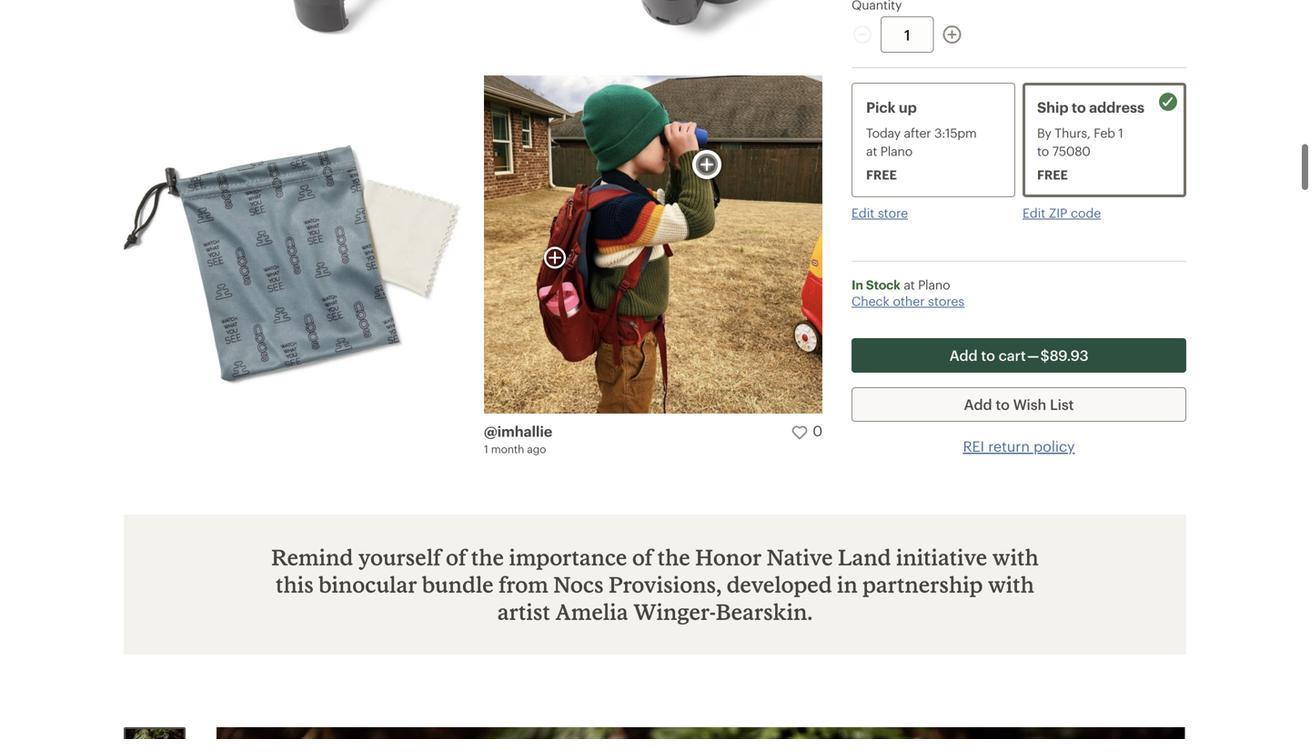 Task type: vqa. For each thing, say whether or not it's contained in the screenshot.
the bottommost at
yes



Task type: describe. For each thing, give the bounding box(es) containing it.
plano inside today after 3:15pm at plano free
[[880, 144, 913, 158]]

other
[[893, 294, 925, 308]]

nocs
[[553, 572, 604, 598]]

bundle
[[422, 572, 494, 598]]

to for address
[[1072, 99, 1086, 115]]

1 vertical spatial with
[[988, 572, 1034, 598]]

check
[[852, 294, 889, 308]]

inherit color_13 5 3 image
[[544, 247, 566, 269]]

initiative
[[896, 544, 987, 570]]

bearskin.
[[716, 599, 813, 625]]

store
[[878, 205, 908, 220]]

0
[[809, 423, 822, 439]]

edit zip code
[[1023, 205, 1101, 220]]

add to wish list button
[[852, 387, 1186, 422]]

cart—$89.93
[[999, 347, 1088, 364]]

native
[[767, 544, 833, 570]]

3:15pm
[[934, 125, 977, 140]]

edit for edit zip code
[[1023, 205, 1046, 220]]

provisions,
[[609, 572, 722, 598]]

rei return policy
[[963, 438, 1075, 455]]

free inside by thurs, feb 1 to 75080 free
[[1037, 167, 1068, 182]]

stock
[[866, 277, 900, 292]]

add to cart—$89.93 button
[[852, 338, 1186, 373]]

1 inside by thurs, feb 1 to 75080 free
[[1118, 125, 1123, 140]]

to for cart—$89.93
[[981, 347, 995, 364]]

1 horizontal spatial location image of color dewdrop blue image
[[215, 728, 1186, 740]]

today
[[866, 125, 901, 140]]

pick
[[866, 99, 896, 115]]

add for add to cart—$89.93
[[949, 347, 978, 364]]

view larger image element
[[484, 76, 822, 457]]

add for add to wish list
[[964, 396, 992, 413]]

in
[[837, 572, 858, 598]]

wish
[[1013, 396, 1046, 413]]

0 vertical spatial inherit color_13 5 3 image
[[1157, 91, 1179, 113]]

edit store button
[[852, 205, 908, 221]]

edit store
[[852, 205, 908, 220]]

2 the from the left
[[657, 544, 690, 570]]

stores
[[928, 294, 964, 308]]

@imhallie
[[484, 423, 552, 440]]

1 inside view larger image element
[[484, 442, 488, 456]]

remind yourself of the importance of the honor native land initiative with this binocular bundle from nocs provisions, developed in partnership with artist amelia winger-bearskin.
[[271, 544, 1039, 625]]

add to wish list
[[964, 396, 1074, 413]]

free inside today after 3:15pm at plano free
[[866, 167, 897, 182]]

at inside "in stock at plano check other stores"
[[904, 277, 915, 292]]

in stock at plano check other stores
[[852, 277, 964, 308]]

decrement quantity image
[[852, 24, 873, 45]]



Task type: locate. For each thing, give the bounding box(es) containing it.
edit inside edit zip code "button"
[[1023, 205, 1046, 220]]

0 vertical spatial add
[[949, 347, 978, 364]]

edit left store
[[852, 205, 874, 220]]

return
[[988, 438, 1030, 455]]

by thurs, feb 1 to 75080 free
[[1037, 125, 1123, 182]]

1 the from the left
[[471, 544, 504, 570]]

by
[[1037, 125, 1051, 140]]

1 month ago
[[484, 442, 546, 456]]

location image of color dewdrop blue image
[[215, 728, 1186, 740], [126, 729, 184, 740]]

0 vertical spatial 1
[[1118, 125, 1123, 140]]

edit zip code button
[[1023, 205, 1101, 221]]

rei return policy button
[[963, 437, 1075, 457]]

2 free from the left
[[1037, 167, 1068, 182]]

1 horizontal spatial of
[[632, 544, 652, 570]]

with
[[992, 544, 1039, 570], [988, 572, 1034, 598]]

1 horizontal spatial at
[[904, 277, 915, 292]]

amelia
[[555, 599, 628, 625]]

of up bundle at the left bottom
[[446, 544, 466, 570]]

to inside popup button
[[981, 347, 995, 364]]

artist
[[497, 599, 550, 625]]

free up edit store
[[866, 167, 897, 182]]

0 horizontal spatial plano
[[880, 144, 913, 158]]

yourself
[[358, 544, 441, 570]]

edit for edit store
[[852, 205, 874, 220]]

of
[[446, 544, 466, 570], [632, 544, 652, 570]]

1 horizontal spatial inherit color_13 5 3 image
[[1157, 91, 1179, 113]]

1 vertical spatial inherit color_13 5 3 image
[[696, 154, 718, 176]]

plano inside "in stock at plano check other stores"
[[918, 277, 950, 292]]

at
[[866, 144, 877, 158], [904, 277, 915, 292]]

the
[[471, 544, 504, 570], [657, 544, 690, 570]]

this
[[276, 572, 314, 598]]

add to cart—$89.93
[[949, 347, 1088, 364]]

to left wish
[[996, 396, 1010, 413]]

of up provisions,
[[632, 544, 652, 570]]

add down stores
[[949, 347, 978, 364]]

0 vertical spatial at
[[866, 144, 877, 158]]

0 vertical spatial with
[[992, 544, 1039, 570]]

1 of from the left
[[446, 544, 466, 570]]

list
[[1050, 396, 1074, 413]]

zip
[[1049, 205, 1067, 220]]

with right partnership
[[988, 572, 1034, 598]]

1 vertical spatial plano
[[918, 277, 950, 292]]

free down 75080
[[1037, 167, 1068, 182]]

0 horizontal spatial inherit color_13 5 3 image
[[696, 154, 718, 176]]

2 edit from the left
[[1023, 205, 1046, 220]]

1 horizontal spatial the
[[657, 544, 690, 570]]

1 free from the left
[[866, 167, 897, 182]]

1 horizontal spatial plano
[[918, 277, 950, 292]]

ship to address
[[1037, 99, 1144, 115]]

plano
[[880, 144, 913, 158], [918, 277, 950, 292]]

rei
[[963, 438, 984, 455]]

thurs,
[[1055, 125, 1091, 140]]

to for wish
[[996, 396, 1010, 413]]

edit
[[852, 205, 874, 220], [1023, 205, 1046, 220]]

the up provisions,
[[657, 544, 690, 570]]

developed
[[727, 572, 832, 598]]

check other stores button
[[852, 293, 964, 309]]

to inside by thurs, feb 1 to 75080 free
[[1037, 144, 1049, 158]]

plano down today
[[880, 144, 913, 158]]

month
[[491, 442, 524, 456]]

remind
[[271, 544, 353, 570]]

0 horizontal spatial the
[[471, 544, 504, 570]]

edit left zip
[[1023, 205, 1046, 220]]

1 left month
[[484, 442, 488, 456]]

75080
[[1052, 144, 1090, 158]]

to down "by"
[[1037, 144, 1049, 158]]

partnership
[[863, 572, 983, 598]]

importance
[[509, 544, 627, 570]]

with right initiative
[[992, 544, 1039, 570]]

1 right feb
[[1118, 125, 1123, 140]]

code
[[1071, 205, 1101, 220]]

from
[[499, 572, 548, 598]]

up
[[899, 99, 917, 115]]

winger-
[[633, 599, 716, 625]]

2 of from the left
[[632, 544, 652, 570]]

0 horizontal spatial at
[[866, 144, 877, 158]]

ship
[[1037, 99, 1068, 115]]

today after 3:15pm at plano free
[[866, 125, 977, 182]]

0 horizontal spatial free
[[866, 167, 897, 182]]

1 vertical spatial add
[[964, 396, 992, 413]]

None number field
[[881, 16, 934, 53]]

edit inside button
[[852, 205, 874, 220]]

0 horizontal spatial location image of color dewdrop blue image
[[126, 729, 184, 740]]

at down today
[[866, 144, 877, 158]]

binocular
[[319, 572, 417, 598]]

add
[[949, 347, 978, 364], [964, 396, 992, 413]]

1 horizontal spatial edit
[[1023, 205, 1046, 220]]

the up bundle at the left bottom
[[471, 544, 504, 570]]

ago
[[527, 442, 546, 456]]

pick up
[[866, 99, 917, 115]]

0 horizontal spatial edit
[[852, 205, 874, 220]]

add inside popup button
[[949, 347, 978, 364]]

inherit color_13 5 3 image
[[1157, 91, 1179, 113], [696, 154, 718, 176]]

plano up stores
[[918, 277, 950, 292]]

at inside today after 3:15pm at plano free
[[866, 144, 877, 158]]

1 vertical spatial at
[[904, 277, 915, 292]]

to right ship
[[1072, 99, 1086, 115]]

0 horizontal spatial 1
[[484, 442, 488, 456]]

1
[[1118, 125, 1123, 140], [484, 442, 488, 456]]

0 horizontal spatial of
[[446, 544, 466, 570]]

add up rei
[[964, 396, 992, 413]]

1 horizontal spatial free
[[1037, 167, 1068, 182]]

1 edit from the left
[[852, 205, 874, 220]]

to
[[1072, 99, 1086, 115], [1037, 144, 1049, 158], [981, 347, 995, 364], [996, 396, 1010, 413]]

1 vertical spatial 1
[[484, 442, 488, 456]]

to inside button
[[996, 396, 1010, 413]]

0 vertical spatial plano
[[880, 144, 913, 158]]

to left cart—$89.93
[[981, 347, 995, 364]]

feb
[[1094, 125, 1115, 140]]

after
[[904, 125, 931, 140]]

policy
[[1034, 438, 1075, 455]]

add inside button
[[964, 396, 992, 413]]

at up other
[[904, 277, 915, 292]]

increment quantity image
[[941, 24, 963, 45]]

free
[[866, 167, 897, 182], [1037, 167, 1068, 182]]

inherit color_13 5 3 image inside view larger image element
[[696, 154, 718, 176]]

honor
[[695, 544, 762, 570]]

address
[[1089, 99, 1144, 115]]

1 horizontal spatial 1
[[1118, 125, 1123, 140]]

in
[[852, 277, 863, 292]]

land
[[838, 544, 891, 570]]



